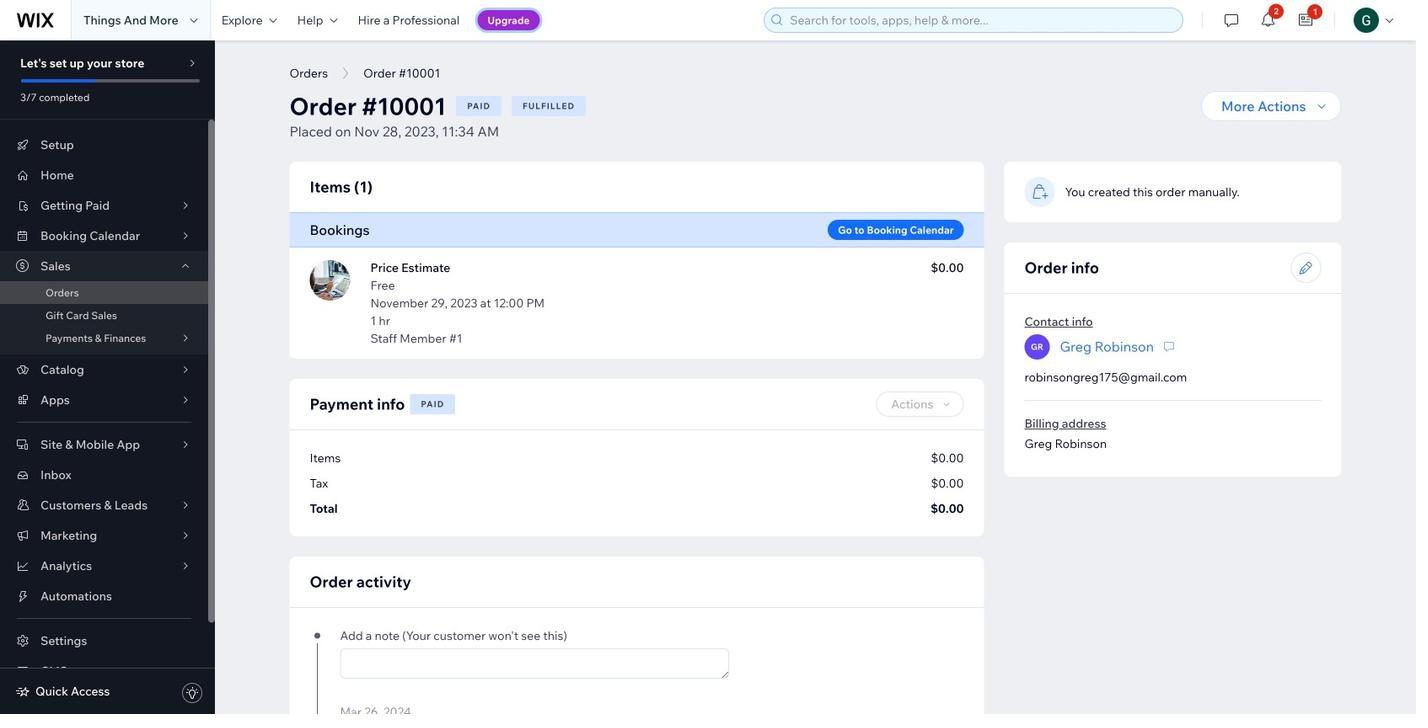 Task type: vqa. For each thing, say whether or not it's contained in the screenshot.
'Sidebar' element
yes



Task type: locate. For each thing, give the bounding box(es) containing it.
sidebar element
[[0, 40, 215, 715]]

Search for tools, apps, help & more... field
[[785, 8, 1178, 32]]

None text field
[[340, 649, 729, 679]]



